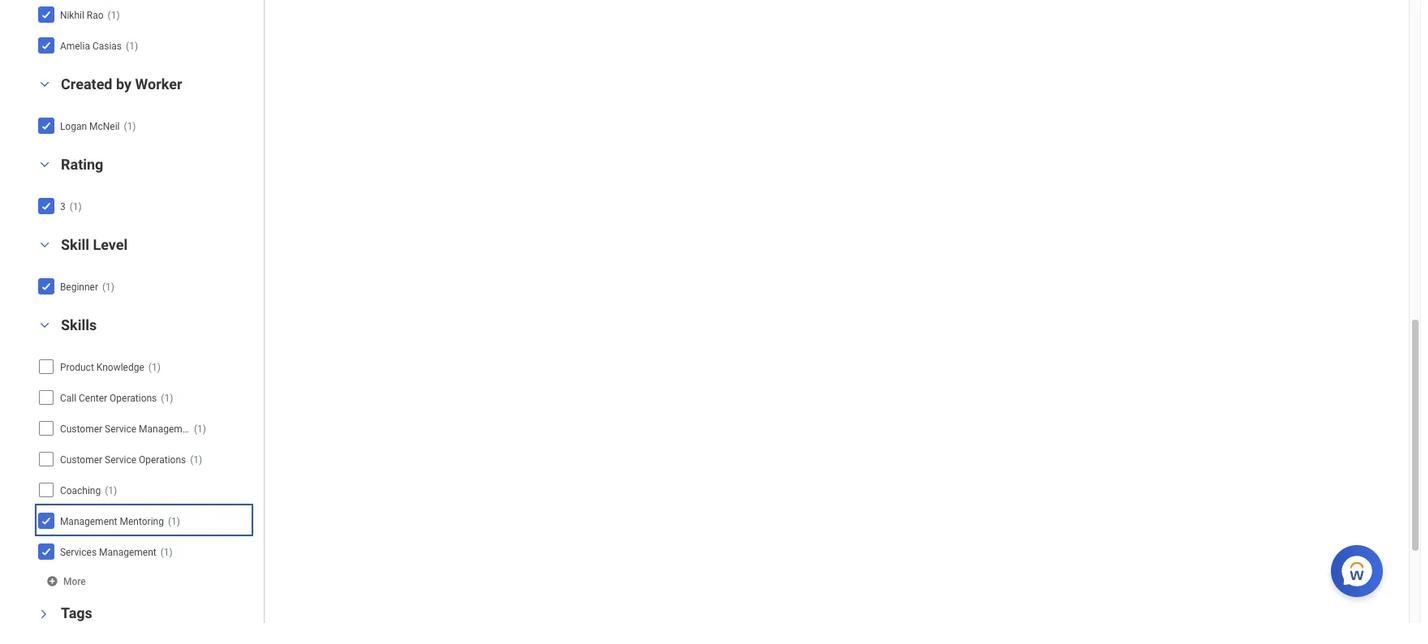 Task type: locate. For each thing, give the bounding box(es) containing it.
check small image left nikhil
[[36, 5, 56, 24]]

0 vertical spatial chevron down image
[[35, 159, 54, 170]]

operations
[[110, 393, 157, 404], [139, 454, 186, 466]]

check small image
[[36, 5, 56, 24], [36, 116, 56, 135], [36, 196, 56, 216], [36, 277, 56, 296], [36, 511, 56, 531]]

services management
[[60, 547, 156, 558]]

check small image inside skill level group
[[36, 277, 56, 296]]

tree
[[36, 0, 250, 59]]

management mentoring
[[60, 516, 164, 528]]

4 check small image from the top
[[36, 277, 56, 296]]

chevron down image inside skills group
[[35, 320, 54, 331]]

product
[[60, 362, 94, 373]]

(1) inside skill level group
[[102, 282, 114, 293]]

chevron down image inside skill level group
[[35, 239, 54, 251]]

amelia
[[60, 40, 90, 52]]

worker
[[135, 75, 182, 92]]

1 vertical spatial service
[[105, 454, 136, 466]]

0 vertical spatial service
[[105, 424, 136, 435]]

1 vertical spatial management
[[60, 516, 117, 528]]

check small image left 3
[[36, 196, 56, 216]]

customer
[[60, 424, 102, 435], [60, 454, 102, 466]]

2 check small image from the top
[[36, 116, 56, 135]]

2 check small image from the top
[[36, 542, 56, 561]]

rating
[[61, 156, 103, 173]]

operations for customer service operations
[[139, 454, 186, 466]]

check small image for created by worker
[[36, 116, 56, 135]]

check small image up 'more' dropdown button
[[36, 511, 56, 531]]

operations for call center operations
[[110, 393, 157, 404]]

management down coaching
[[60, 516, 117, 528]]

chevron down image
[[35, 79, 54, 90], [35, 239, 54, 251], [38, 605, 50, 623]]

0 vertical spatial check small image
[[36, 35, 56, 55]]

product knowledge
[[60, 362, 144, 373]]

1 vertical spatial chevron down image
[[35, 239, 54, 251]]

1 vertical spatial customer
[[60, 454, 102, 466]]

tags button
[[61, 605, 92, 622]]

check small image left "amelia"
[[36, 35, 56, 55]]

customer for customer service operations
[[60, 454, 102, 466]]

service up customer service operations
[[105, 424, 136, 435]]

(1)
[[108, 10, 120, 21], [126, 40, 138, 52], [124, 121, 136, 132], [70, 201, 82, 213], [102, 282, 114, 293], [148, 362, 161, 373], [161, 393, 173, 404], [194, 424, 206, 435], [190, 454, 202, 466], [105, 485, 117, 497], [168, 516, 180, 528], [160, 547, 173, 558]]

check small image left beginner
[[36, 277, 56, 296]]

check small image inside skills tree
[[36, 542, 56, 561]]

casias
[[92, 40, 122, 52]]

check small image
[[36, 35, 56, 55], [36, 542, 56, 561]]

skill level button
[[61, 236, 128, 253]]

chevron down image left tags
[[38, 605, 50, 623]]

check small image for amelia
[[36, 35, 56, 55]]

0 vertical spatial customer
[[60, 424, 102, 435]]

logan mcneil
[[60, 121, 120, 132]]

1 chevron down image from the top
[[35, 159, 54, 170]]

chevron down image for skills
[[35, 320, 54, 331]]

1 customer from the top
[[60, 424, 102, 435]]

skill level
[[61, 236, 128, 253]]

check small image for services
[[36, 542, 56, 561]]

(1) for customer service management
[[194, 424, 206, 435]]

chevron down image for created
[[35, 79, 54, 90]]

chevron down image for rating
[[35, 159, 54, 170]]

chevron down image left rating
[[35, 159, 54, 170]]

chevron down image left skills button
[[35, 320, 54, 331]]

1 vertical spatial check small image
[[36, 542, 56, 561]]

chevron down image inside created by worker "group"
[[35, 79, 54, 90]]

(1) for beginner
[[102, 282, 114, 293]]

1 vertical spatial operations
[[139, 454, 186, 466]]

check small image left services
[[36, 542, 56, 561]]

check small image inside created by worker "group"
[[36, 116, 56, 135]]

services
[[60, 547, 97, 558]]

chevron down image
[[35, 159, 54, 170], [35, 320, 54, 331]]

(1) for logan mcneil
[[124, 121, 136, 132]]

(1) for management mentoring
[[168, 516, 180, 528]]

operations up customer service management
[[110, 393, 157, 404]]

chevron down image inside rating group
[[35, 159, 54, 170]]

logan
[[60, 121, 87, 132]]

customer up coaching
[[60, 454, 102, 466]]

tree containing nikhil rao
[[36, 0, 250, 59]]

2 chevron down image from the top
[[35, 320, 54, 331]]

2 service from the top
[[105, 454, 136, 466]]

1 service from the top
[[105, 424, 136, 435]]

1 vertical spatial chevron down image
[[35, 320, 54, 331]]

operations down customer service management
[[139, 454, 186, 466]]

(1) for call center operations
[[161, 393, 173, 404]]

5 check small image from the top
[[36, 511, 56, 531]]

skills tree
[[36, 353, 250, 566]]

2 customer from the top
[[60, 454, 102, 466]]

customer down center
[[60, 424, 102, 435]]

management up customer service operations
[[139, 424, 196, 435]]

management
[[139, 424, 196, 435], [60, 516, 117, 528], [99, 547, 156, 558]]

service for operations
[[105, 454, 136, 466]]

(1) for amelia casias
[[126, 40, 138, 52]]

skills button
[[61, 316, 97, 333]]

nikhil
[[60, 10, 84, 21]]

2 vertical spatial chevron down image
[[38, 605, 50, 623]]

service down customer service management
[[105, 454, 136, 466]]

check small image left logan
[[36, 116, 56, 135]]

chevron down image left created
[[35, 79, 54, 90]]

(1) inside rating group
[[70, 201, 82, 213]]

3 check small image from the top
[[36, 196, 56, 216]]

(1) for coaching
[[105, 485, 117, 497]]

(1) for 3
[[70, 201, 82, 213]]

service
[[105, 424, 136, 435], [105, 454, 136, 466]]

(1) inside created by worker "group"
[[124, 121, 136, 132]]

skills group
[[32, 316, 256, 592]]

1 check small image from the top
[[36, 35, 56, 55]]

chevron down image left skill
[[35, 239, 54, 251]]

0 vertical spatial chevron down image
[[35, 79, 54, 90]]

0 vertical spatial operations
[[110, 393, 157, 404]]

management down mentoring
[[99, 547, 156, 558]]



Task type: describe. For each thing, give the bounding box(es) containing it.
coaching
[[60, 485, 101, 497]]

nikhil rao
[[60, 10, 104, 21]]

chevron down image for skill
[[35, 239, 54, 251]]

(1) for services management
[[160, 547, 173, 558]]

created by worker group
[[32, 75, 256, 143]]

customer for customer service management
[[60, 424, 102, 435]]

check small image for rating
[[36, 196, 56, 216]]

mentoring
[[120, 516, 164, 528]]

skill
[[61, 236, 89, 253]]

more button
[[46, 575, 87, 588]]

call
[[60, 393, 76, 404]]

service for management
[[105, 424, 136, 435]]

amelia casias
[[60, 40, 122, 52]]

level
[[93, 236, 128, 253]]

center
[[79, 393, 107, 404]]

mcneil
[[89, 121, 120, 132]]

customer service operations
[[60, 454, 186, 466]]

(1) for product knowledge
[[148, 362, 161, 373]]

check small image for skill level
[[36, 277, 56, 296]]

skills
[[61, 316, 97, 333]]

customer service management
[[60, 424, 196, 435]]

created by worker
[[61, 75, 182, 92]]

rating group
[[32, 155, 256, 223]]

knowledge
[[96, 362, 144, 373]]

(1) for customer service operations
[[190, 454, 202, 466]]

by
[[116, 75, 132, 92]]

tags
[[61, 605, 92, 622]]

2 vertical spatial management
[[99, 547, 156, 558]]

more
[[63, 576, 86, 587]]

rating button
[[61, 156, 103, 173]]

call center operations
[[60, 393, 157, 404]]

rao
[[87, 10, 104, 21]]

check small image inside skills tree
[[36, 511, 56, 531]]

1 check small image from the top
[[36, 5, 56, 24]]

created
[[61, 75, 112, 92]]

3
[[60, 201, 65, 213]]

beginner
[[60, 282, 98, 293]]

skill level group
[[32, 235, 256, 303]]

created by worker button
[[61, 75, 182, 92]]

0 vertical spatial management
[[139, 424, 196, 435]]

(1) for nikhil rao
[[108, 10, 120, 21]]



Task type: vqa. For each thing, say whether or not it's contained in the screenshot.
Worker
yes



